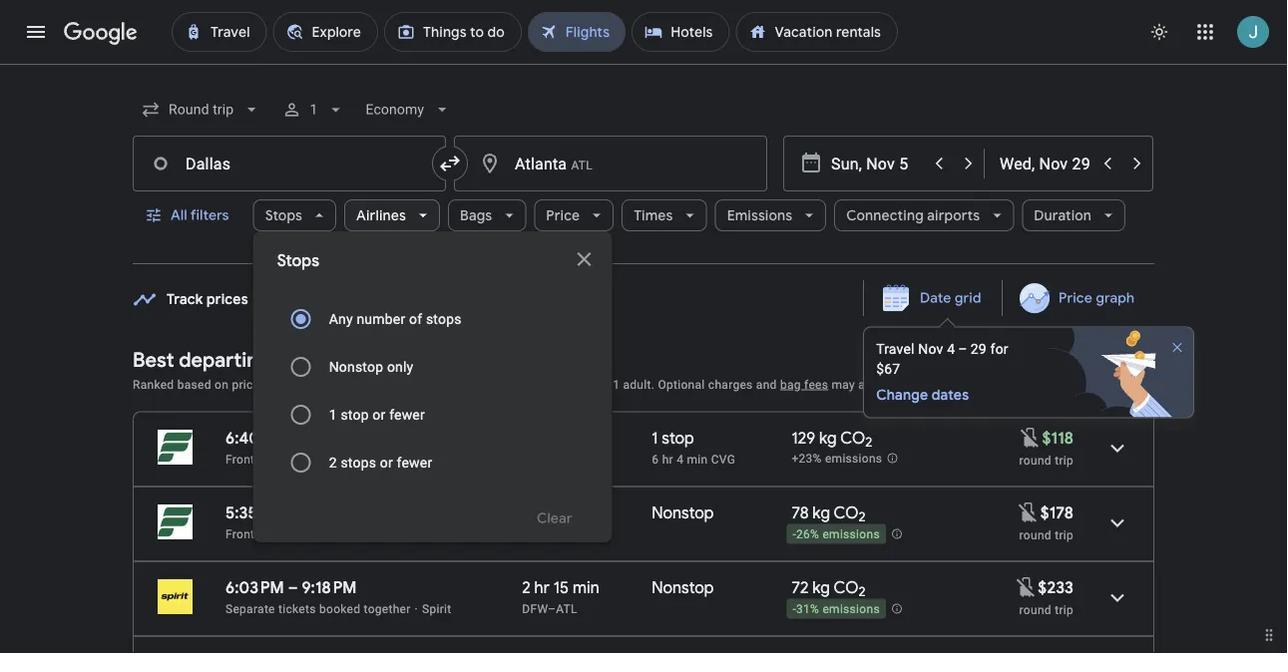 Task type: locate. For each thing, give the bounding box(es) containing it.
Departure time: 5:35 PM. text field
[[226, 503, 283, 524]]

fewer for 2 stops or fewer
[[397, 455, 433, 471]]

nov
[[282, 291, 309, 309], [919, 341, 944, 358]]

2 atl from the top
[[556, 603, 578, 617]]

2 trip from the top
[[1056, 529, 1074, 543]]

stop up '4'
[[662, 428, 695, 449]]

this price for this flight doesn't include overhead bin access. if you need a carry-on bag, use the bags filter to update prices. image
[[1017, 501, 1041, 525], [1015, 576, 1039, 600]]

emissions down 129 kg co 2
[[826, 452, 883, 466]]

1 round from the top
[[1020, 454, 1052, 468]]

hr left the 19
[[535, 503, 550, 524]]

1 stop flight. element
[[652, 428, 695, 452]]

bags button
[[448, 192, 527, 240]]

0 vertical spatial stops
[[426, 311, 462, 327]]

1 vertical spatial -
[[793, 603, 797, 617]]

2 up -31% emissions
[[859, 584, 866, 601]]

2 up dfw
[[522, 578, 531, 599]]

1 for 1
[[310, 101, 318, 118]]

1 vertical spatial or
[[380, 455, 393, 471]]

2 left the 19
[[522, 503, 531, 524]]

1
[[310, 101, 318, 118], [613, 378, 620, 392], [329, 407, 337, 423], [652, 428, 659, 449]]

1 atl from the top
[[556, 528, 578, 542]]

0 vertical spatial nonstop flight. element
[[652, 503, 714, 527]]

round trip down "$118" text box
[[1020, 454, 1074, 468]]

travel nov 4 – 29 for $67 change dates
[[877, 341, 1009, 405]]

nonstop flight. element
[[652, 503, 714, 527], [652, 578, 714, 602]]

emissions
[[826, 452, 883, 466], [823, 528, 880, 542], [823, 603, 880, 617]]

stops up nov 5 – 29 at the top of the page
[[277, 251, 320, 272]]

duration
[[1035, 207, 1092, 225]]

1 frontier from the top
[[226, 453, 269, 467]]

1 vertical spatial for
[[594, 378, 610, 392]]

1 vertical spatial round
[[1020, 529, 1052, 543]]

round down $178
[[1020, 529, 1052, 543]]

price inside button
[[1059, 290, 1093, 308]]

cvg
[[712, 453, 736, 467]]

6:40 am
[[226, 428, 286, 449]]

best
[[133, 347, 174, 373]]

change dates button
[[877, 386, 1014, 406]]

kg right 78
[[813, 503, 831, 524]]

hr inside 2 hr 19 min – atl
[[535, 503, 550, 524]]

hr for 19
[[535, 503, 550, 524]]

nov inside travel nov 4 – 29 for $67 change dates
[[919, 341, 944, 358]]

0 vertical spatial frontier
[[226, 453, 269, 467]]

None field
[[133, 92, 270, 128], [358, 92, 460, 128], [133, 92, 270, 128], [358, 92, 460, 128]]

0 vertical spatial emissions
[[826, 452, 883, 466]]

on
[[215, 378, 229, 392]]

stop for 6
[[662, 428, 695, 449]]

round trip for $118
[[1020, 454, 1074, 468]]

129 kg co 2
[[792, 428, 873, 451]]

price
[[546, 207, 580, 225], [1059, 290, 1093, 308]]

1 vertical spatial min
[[573, 503, 600, 524]]

0 vertical spatial for
[[991, 341, 1009, 358]]

1 vertical spatial stops
[[341, 455, 377, 471]]

round trip down the 233 us dollars text field in the bottom right of the page
[[1020, 604, 1074, 618]]

atl
[[556, 528, 578, 542], [556, 603, 578, 617]]

price graph
[[1059, 290, 1135, 308]]

2 inside 129 kg co 2
[[866, 435, 873, 451]]

for right 4 – 29
[[991, 341, 1009, 358]]

0 vertical spatial co
[[841, 428, 866, 449]]

kg right 72
[[813, 578, 831, 599]]

1 round trip from the top
[[1020, 454, 1074, 468]]

frontier
[[226, 453, 269, 467], [226, 528, 269, 542]]

airlines button
[[345, 192, 440, 240]]

trip down $178
[[1056, 529, 1074, 543]]

1 vertical spatial co
[[834, 503, 859, 524]]

round trip
[[1020, 454, 1074, 468], [1020, 529, 1074, 543], [1020, 604, 1074, 618]]

prices
[[391, 378, 426, 392]]

0 horizontal spatial stops
[[341, 455, 377, 471]]

0 horizontal spatial for
[[594, 378, 610, 392]]

0 vertical spatial stop
[[341, 407, 369, 423]]

stops down 5:36 pm on the left of the page
[[341, 455, 377, 471]]

hr left 15
[[535, 578, 550, 599]]

2 - from the top
[[793, 603, 797, 617]]

co inside 78 kg co 2
[[834, 503, 859, 524]]

leaves dallas/fort worth international airport at 6:40 am on sunday, november 5 and arrives at hartsfield-jackson atlanta international airport at 5:36 pm on sunday, november 5. element
[[226, 428, 361, 449]]

0 vertical spatial min
[[687, 453, 708, 467]]

co up -26% emissions on the right of page
[[834, 503, 859, 524]]

round trip for $178
[[1020, 529, 1074, 543]]

2 round trip from the top
[[1020, 529, 1074, 543]]

flight details. leaves dallas/fort worth international airport at 5:35 pm on sunday, november 5 and arrives at hartsfield-jackson atlanta international airport at 8:54 pm on sunday, november 5. image
[[1094, 500, 1142, 548]]

1 vertical spatial kg
[[813, 503, 831, 524]]

2 inside "72 kg co 2"
[[859, 584, 866, 601]]

5:35 pm frontier
[[226, 503, 283, 542]]

min right '4'
[[687, 453, 708, 467]]

or up the 2 stops or fewer on the bottom of page
[[373, 407, 386, 423]]

– inside 2 hr 15 min dfw – atl
[[548, 603, 556, 617]]

trip for $233
[[1056, 604, 1074, 618]]

1 vertical spatial atl
[[556, 603, 578, 617]]

price for price graph
[[1059, 290, 1093, 308]]

fewer for 1 stop or fewer
[[390, 407, 425, 423]]

0 vertical spatial round
[[1020, 454, 1052, 468]]

and right price at the left of page
[[263, 378, 284, 392]]

2 vertical spatial round trip
[[1020, 604, 1074, 618]]

fewer down 1 stop or fewer
[[397, 455, 433, 471]]

kg inside "72 kg co 2"
[[813, 578, 831, 599]]

price left graph
[[1059, 290, 1093, 308]]

co inside "72 kg co 2"
[[834, 578, 859, 599]]

nonstop flight. element for 2 hr 19 min
[[652, 503, 714, 527]]

None text field
[[133, 136, 446, 192], [454, 136, 768, 192], [133, 136, 446, 192], [454, 136, 768, 192]]

fees right 'bag' at the right bottom of the page
[[805, 378, 829, 392]]

stop inside 1 stop 6 hr 4 min cvg
[[662, 428, 695, 449]]

1 vertical spatial fewer
[[397, 455, 433, 471]]

and
[[263, 378, 284, 392], [757, 378, 777, 392]]

main menu image
[[24, 20, 48, 44]]

nov right the 'travel' on the right bottom
[[919, 341, 944, 358]]

co for 78
[[834, 503, 859, 524]]

1 horizontal spatial price
[[1059, 290, 1093, 308]]

–
[[290, 428, 300, 449], [548, 528, 556, 542], [288, 578, 298, 599], [548, 603, 556, 617]]

kg for 72
[[813, 578, 831, 599]]

spirit
[[422, 603, 452, 617]]

1 inside popup button
[[310, 101, 318, 118]]

hr inside 2 hr 15 min dfw – atl
[[535, 578, 550, 599]]

1 vertical spatial round trip
[[1020, 529, 1074, 543]]

Arrival time: 5:36 PM. text field
[[304, 428, 361, 449]]

5:35 pm
[[226, 503, 283, 524]]

15
[[554, 578, 569, 599]]

 image
[[415, 603, 418, 617]]

min right the 19
[[573, 503, 600, 524]]

filters
[[191, 207, 229, 225]]

3 round from the top
[[1020, 604, 1052, 618]]

nov right learn more about tracked prices icon
[[282, 291, 309, 309]]

1 vertical spatial trip
[[1056, 529, 1074, 543]]

0 vertical spatial -
[[793, 528, 797, 542]]

2 nonstop flight. element from the top
[[652, 578, 714, 602]]

stops right "of"
[[426, 311, 462, 327]]

0 vertical spatial nonstop
[[329, 359, 384, 375]]

2 vertical spatial hr
[[535, 578, 550, 599]]

for left adult.
[[594, 378, 610, 392]]

1 nonstop flight. element from the top
[[652, 503, 714, 527]]

2 vertical spatial emissions
[[823, 603, 880, 617]]

stops right filters on the left top
[[265, 207, 303, 225]]

26%
[[797, 528, 820, 542]]

min inside 2 hr 19 min – atl
[[573, 503, 600, 524]]

3 trip from the top
[[1056, 604, 1074, 618]]

this price for this flight doesn't include overhead bin access. if you need a carry-on bag, use the bags filter to update prices. image left flight details. leaves dallas/fort worth international airport at 6:03 pm on sunday, november 5 and arrives at hartsfield-jackson atlanta international airport at 9:18 pm on sunday, november 5. image
[[1015, 576, 1039, 600]]

2 vertical spatial nonstop
[[652, 578, 714, 599]]

round down the 233 us dollars text field in the bottom right of the page
[[1020, 604, 1052, 618]]

graph
[[1096, 290, 1135, 308]]

– inside 2 hr 19 min – atl
[[548, 528, 556, 542]]

round trip down $178
[[1020, 529, 1074, 543]]

co
[[841, 428, 866, 449], [834, 503, 859, 524], [834, 578, 859, 599]]

2 down 5:36 pm text box
[[329, 455, 337, 471]]

stop inside option group
[[341, 407, 369, 423]]

2 frontier from the top
[[226, 528, 269, 542]]

0 vertical spatial trip
[[1056, 454, 1074, 468]]

2 inside 2 hr 19 min – atl
[[522, 503, 531, 524]]

sort by: button
[[1064, 366, 1155, 402]]

118 US dollars text field
[[1043, 428, 1074, 449]]

1 horizontal spatial fees
[[805, 378, 829, 392]]

19
[[554, 503, 569, 524]]

round
[[1020, 454, 1052, 468], [1020, 529, 1052, 543], [1020, 604, 1052, 618]]

atl inside 2 hr 19 min – atl
[[556, 528, 578, 542]]

1 vertical spatial frontier
[[226, 528, 269, 542]]

emissions down "72 kg co 2"
[[823, 603, 880, 617]]

1 horizontal spatial and
[[757, 378, 777, 392]]

min for 19
[[573, 503, 600, 524]]

1 vertical spatial nov
[[919, 341, 944, 358]]

frontier down '6:40 am'
[[226, 453, 269, 467]]

all filters button
[[133, 192, 245, 240]]

fewer down prices
[[390, 407, 425, 423]]

atl down the 19
[[556, 528, 578, 542]]

round down this price for this flight doesn't include overhead bin access. if you need a carry-on bag, use the bags filter to update prices. icon
[[1020, 454, 1052, 468]]

atl down 15
[[556, 603, 578, 617]]

1 for 1 stop or fewer
[[329, 407, 337, 423]]

price inside popup button
[[546, 207, 580, 225]]

emissions down 78 kg co 2 on the right bottom of page
[[823, 528, 880, 542]]

0 horizontal spatial fees
[[567, 378, 591, 392]]

4 – 29
[[948, 341, 987, 358]]

2 up -26% emissions on the right of page
[[859, 509, 866, 526]]

2 vertical spatial kg
[[813, 578, 831, 599]]

$233
[[1039, 578, 1074, 599]]

dates
[[932, 387, 970, 405]]

or down 1 stop or fewer
[[380, 455, 393, 471]]

0 vertical spatial price
[[546, 207, 580, 225]]

frontier down departure time: 5:35 pm. text box
[[226, 528, 269, 542]]

1 vertical spatial price
[[1059, 290, 1093, 308]]

1 vertical spatial nonstop flight. element
[[652, 578, 714, 602]]

1 horizontal spatial stop
[[662, 428, 695, 449]]

$178
[[1041, 503, 1074, 524]]

ranked based on price and convenience
[[133, 378, 357, 392]]

1 vertical spatial emissions
[[823, 528, 880, 542]]

co up +23% emissions
[[841, 428, 866, 449]]

1 horizontal spatial for
[[991, 341, 1009, 358]]

1 vertical spatial hr
[[535, 503, 550, 524]]

nonstop only
[[329, 359, 414, 375]]

0 vertical spatial round trip
[[1020, 454, 1074, 468]]

date
[[921, 290, 952, 308]]

2 vertical spatial co
[[834, 578, 859, 599]]

-26% emissions
[[793, 528, 880, 542]]

– left 5:36 pm text box
[[290, 428, 300, 449]]

leaves dallas/fort worth international airport at 6:03 pm on sunday, november 5 and arrives at hartsfield-jackson atlanta international airport at 9:18 pm on sunday, november 5. element
[[226, 578, 357, 599]]

0 vertical spatial atl
[[556, 528, 578, 542]]

0 vertical spatial kg
[[820, 428, 837, 449]]

stops
[[426, 311, 462, 327], [341, 455, 377, 471]]

0 horizontal spatial nov
[[282, 291, 309, 309]]

none search field containing stops
[[133, 86, 1155, 543]]

co up -31% emissions
[[834, 578, 859, 599]]

– down the 19
[[548, 528, 556, 542]]

flight details. leaves dallas/fort worth international airport at 6:40 am on sunday, november 5 and arrives at hartsfield-jackson atlanta international airport at 5:36 pm on sunday, november 5. image
[[1094, 425, 1142, 473]]

- down 72
[[793, 603, 797, 617]]

1 trip from the top
[[1056, 454, 1074, 468]]

stops button
[[253, 192, 337, 240]]

and left 'bag' at the right bottom of the page
[[757, 378, 777, 392]]

hr
[[663, 453, 674, 467], [535, 503, 550, 524], [535, 578, 550, 599]]

separate tickets booked together
[[226, 603, 411, 617]]

duration button
[[1023, 192, 1126, 240]]

$118
[[1043, 428, 1074, 449]]

0 horizontal spatial and
[[263, 378, 284, 392]]

2 vertical spatial min
[[573, 578, 600, 599]]

– down 15
[[548, 603, 556, 617]]

2 inside 78 kg co 2
[[859, 509, 866, 526]]

+23%
[[792, 452, 822, 466]]

78 kg co 2
[[792, 503, 866, 526]]

this price for this flight doesn't include overhead bin access. if you need a carry-on bag, use the bags filter to update prices. image down this price for this flight doesn't include overhead bin access. if you need a carry-on bag, use the bags filter to update prices. icon
[[1017, 501, 1041, 525]]

trip down "$118" text box
[[1056, 454, 1074, 468]]

price up close dialog icon
[[546, 207, 580, 225]]

or for stop
[[373, 407, 386, 423]]

kg for 78
[[813, 503, 831, 524]]

1 - from the top
[[793, 528, 797, 542]]

or for stops
[[380, 455, 393, 471]]

stop up 5:36 pm on the left of the page
[[341, 407, 369, 423]]

min
[[687, 453, 708, 467], [573, 503, 600, 524], [573, 578, 600, 599]]

taxes
[[523, 378, 553, 392]]

kg
[[820, 428, 837, 449], [813, 503, 831, 524], [813, 578, 831, 599]]

0 vertical spatial hr
[[663, 453, 674, 467]]

include
[[430, 378, 470, 392]]

1 horizontal spatial nov
[[919, 341, 944, 358]]

fees right +
[[567, 378, 591, 392]]

1 fees from the left
[[567, 378, 591, 392]]

kg up +23% emissions
[[820, 428, 837, 449]]

fewer
[[390, 407, 425, 423], [397, 455, 433, 471]]

trip down the 233 us dollars text field in the bottom right of the page
[[1056, 604, 1074, 618]]

frontier inside 5:35 pm frontier
[[226, 528, 269, 542]]

airports
[[928, 207, 981, 225]]

min right 15
[[573, 578, 600, 599]]

kg inside 78 kg co 2
[[813, 503, 831, 524]]

2 fees from the left
[[805, 378, 829, 392]]

total duration 2 hr 19 min. element
[[522, 503, 652, 527]]

kg inside 129 kg co 2
[[820, 428, 837, 449]]

Arrival time: 9:18 PM. text field
[[302, 578, 357, 599]]

find the best price region
[[133, 281, 1216, 419]]

0 vertical spatial this price for this flight doesn't include overhead bin access. if you need a carry-on bag, use the bags filter to update prices. image
[[1017, 501, 1041, 525]]

2
[[866, 435, 873, 451], [329, 455, 337, 471], [522, 503, 531, 524], [859, 509, 866, 526], [522, 578, 531, 599], [859, 584, 866, 601]]

0 vertical spatial fewer
[[390, 407, 425, 423]]

1 inside 1 stop 6 hr 4 min cvg
[[652, 428, 659, 449]]

2 inside stops option group
[[329, 455, 337, 471]]

Return text field
[[1000, 137, 1092, 191]]

min for 15
[[573, 578, 600, 599]]

9:18 pm
[[302, 578, 357, 599]]

nonstop inside stops option group
[[329, 359, 384, 375]]

1 vertical spatial nonstop
[[652, 503, 714, 524]]

1 inside stops option group
[[329, 407, 337, 423]]

2 vertical spatial trip
[[1056, 604, 1074, 618]]

stops option group
[[277, 296, 589, 487]]

– up tickets
[[288, 578, 298, 599]]

0 horizontal spatial price
[[546, 207, 580, 225]]

flight details. leaves dallas/fort worth international airport at 6:03 pm on sunday, november 5 and arrives at hartsfield-jackson atlanta international airport at 9:18 pm on sunday, november 5. image
[[1094, 575, 1142, 623]]

0 vertical spatial stops
[[265, 207, 303, 225]]

0 horizontal spatial stop
[[341, 407, 369, 423]]

1 vertical spatial this price for this flight doesn't include overhead bin access. if you need a carry-on bag, use the bags filter to update prices. image
[[1015, 576, 1039, 600]]

2 vertical spatial round
[[1020, 604, 1052, 618]]

0 vertical spatial or
[[373, 407, 386, 423]]

- down 78
[[793, 528, 797, 542]]

co inside 129 kg co 2
[[841, 428, 866, 449]]

hr left '4'
[[663, 453, 674, 467]]

min inside 2 hr 15 min dfw – atl
[[573, 578, 600, 599]]

2 up +23% emissions
[[866, 435, 873, 451]]

1 vertical spatial stop
[[662, 428, 695, 449]]

swap origin and destination. image
[[438, 152, 462, 176]]

close image
[[1170, 340, 1186, 356]]

None search field
[[133, 86, 1155, 543]]

sort by:
[[1072, 375, 1123, 393]]

2 round from the top
[[1020, 529, 1052, 543]]

3 round trip from the top
[[1020, 604, 1074, 618]]

2 stops or fewer
[[329, 455, 433, 471]]



Task type: describe. For each thing, give the bounding box(es) containing it.
tickets
[[279, 603, 316, 617]]

separate
[[226, 603, 275, 617]]

flights
[[275, 347, 333, 373]]

nonstop for 2 hr 19 min
[[652, 503, 714, 524]]

times
[[634, 207, 674, 225]]

ranked
[[133, 378, 174, 392]]

2 and from the left
[[757, 378, 777, 392]]

- for 78
[[793, 528, 797, 542]]

4
[[677, 453, 684, 467]]

6:03 pm – 9:18 pm
[[226, 578, 357, 599]]

round for $118
[[1020, 454, 1052, 468]]

for inside travel nov 4 – 29 for $67 change dates
[[991, 341, 1009, 358]]

connecting
[[847, 207, 924, 225]]

convenience
[[287, 378, 357, 392]]

date grid
[[921, 290, 982, 308]]

total duration 2 hr 15 min. element
[[522, 578, 652, 602]]

loading results progress bar
[[0, 64, 1288, 68]]

round trip for $233
[[1020, 604, 1074, 618]]

emissions button
[[716, 192, 827, 240]]

any number of stops
[[329, 311, 462, 327]]

any
[[329, 311, 353, 327]]

required
[[473, 378, 519, 392]]

72 kg co 2
[[792, 578, 866, 601]]

nonstop flight. element for 2 hr 15 min
[[652, 578, 714, 602]]

2 hr 19 min – atl
[[522, 503, 600, 542]]

by:
[[1103, 375, 1123, 393]]

prices include required taxes + fees for 1 adult. optional charges and bag fees may apply. passenger assistance
[[391, 378, 1018, 392]]

bags
[[460, 207, 493, 225]]

change appearance image
[[1136, 8, 1184, 56]]

Departure time: 6:03 PM. text field
[[226, 578, 284, 599]]

separate tickets booked together. this trip includes tickets from multiple airlines. missed connections may be protected by kiwi.com.. element
[[226, 603, 411, 617]]

all filters
[[171, 207, 229, 225]]

based
[[177, 378, 211, 392]]

may
[[832, 378, 856, 392]]

passenger
[[895, 378, 954, 392]]

best departing flights main content
[[133, 281, 1216, 654]]

6
[[652, 453, 659, 467]]

date grid button
[[869, 281, 998, 317]]

emissions for 78
[[823, 528, 880, 542]]

kg for 129
[[820, 428, 837, 449]]

charges
[[709, 378, 753, 392]]

together
[[364, 603, 411, 617]]

co for 72
[[834, 578, 859, 599]]

prices
[[207, 291, 248, 309]]

– inside 6:40 am – 5:36 pm frontier
[[290, 428, 300, 449]]

passenger assistance button
[[895, 378, 1018, 392]]

stops inside stops popup button
[[265, 207, 303, 225]]

this price for this flight doesn't include overhead bin access. if you need a carry-on bag, use the bags filter to update prices. image
[[1019, 426, 1043, 450]]

this price for this flight doesn't include overhead bin access. if you need a carry-on bag, use the bags filter to update prices. image for $233
[[1015, 576, 1039, 600]]

track
[[167, 291, 203, 309]]

5:36 pm
[[304, 428, 361, 449]]

+
[[556, 378, 563, 392]]

hr for 15
[[535, 578, 550, 599]]

nonstop for 2 hr 15 min
[[652, 578, 714, 599]]

of
[[409, 311, 423, 327]]

number
[[357, 311, 406, 327]]

1 for 1 stop 6 hr 4 min cvg
[[652, 428, 659, 449]]

only
[[387, 359, 414, 375]]

1 horizontal spatial stops
[[426, 311, 462, 327]]

1 stop 6 hr 4 min cvg
[[652, 428, 736, 467]]

departing
[[179, 347, 271, 373]]

nov 5 – 29
[[282, 291, 350, 309]]

bag
[[781, 378, 802, 392]]

5 – 29
[[312, 291, 350, 309]]

2 inside 2 hr 15 min dfw – atl
[[522, 578, 531, 599]]

178 US dollars text field
[[1041, 503, 1074, 524]]

2 hr 15 min dfw – atl
[[522, 578, 600, 617]]

Departure text field
[[832, 137, 924, 191]]

adult.
[[623, 378, 655, 392]]

price for price
[[546, 207, 580, 225]]

all
[[171, 207, 187, 225]]

sort
[[1072, 375, 1100, 393]]

trip for $178
[[1056, 529, 1074, 543]]

trip for $118
[[1056, 454, 1074, 468]]

1 vertical spatial stops
[[277, 251, 320, 272]]

connecting airports button
[[835, 192, 1015, 240]]

total duration 9 hr 56 min. element
[[522, 429, 652, 452]]

this price for this flight doesn't include overhead bin access. if you need a carry-on bag, use the bags filter to update prices. image for $178
[[1017, 501, 1041, 525]]

booked
[[319, 603, 361, 617]]

1 and from the left
[[263, 378, 284, 392]]

6:03 pm
[[226, 578, 284, 599]]

change
[[877, 387, 929, 405]]

travel
[[877, 341, 915, 358]]

$67
[[877, 361, 901, 378]]

emissions
[[727, 207, 793, 225]]

0 vertical spatial nov
[[282, 291, 309, 309]]

dfw
[[522, 603, 548, 617]]

connecting airports
[[847, 207, 981, 225]]

- for 72
[[793, 603, 797, 617]]

co for 129
[[841, 428, 866, 449]]

assistance
[[958, 378, 1018, 392]]

price
[[232, 378, 260, 392]]

airlines
[[357, 207, 406, 225]]

78
[[792, 503, 809, 524]]

atl inside 2 hr 15 min dfw – atl
[[556, 603, 578, 617]]

layover (1 of 1) is a 6 hr 4 min layover at cincinnati/northern kentucky international airport in cincinnati. element
[[652, 452, 782, 468]]

frontier inside 6:40 am – 5:36 pm frontier
[[226, 453, 269, 467]]

best departing flights
[[133, 347, 333, 373]]

emissions for 72
[[823, 603, 880, 617]]

price button
[[535, 192, 614, 240]]

Departure time: 6:40 AM. text field
[[226, 428, 286, 449]]

6:40 am – 5:36 pm frontier
[[226, 428, 361, 467]]

optional
[[658, 378, 705, 392]]

learn more about tracked prices image
[[252, 291, 270, 309]]

min inside 1 stop 6 hr 4 min cvg
[[687, 453, 708, 467]]

close dialog image
[[573, 248, 597, 272]]

hr inside 1 stop 6 hr 4 min cvg
[[663, 453, 674, 467]]

72
[[792, 578, 809, 599]]

129
[[792, 428, 816, 449]]

1 stop or fewer
[[329, 407, 425, 423]]

233 US dollars text field
[[1039, 578, 1074, 599]]

round for $233
[[1020, 604, 1052, 618]]

round for $178
[[1020, 529, 1052, 543]]

+23% emissions
[[792, 452, 883, 466]]

-31% emissions
[[793, 603, 880, 617]]

stop for or
[[341, 407, 369, 423]]

times button
[[622, 192, 708, 240]]

31%
[[797, 603, 820, 617]]

1 button
[[274, 86, 354, 134]]

apply.
[[859, 378, 892, 392]]

track prices
[[167, 291, 248, 309]]



Task type: vqa. For each thing, say whether or not it's contained in the screenshot.
Search by voice ICON
no



